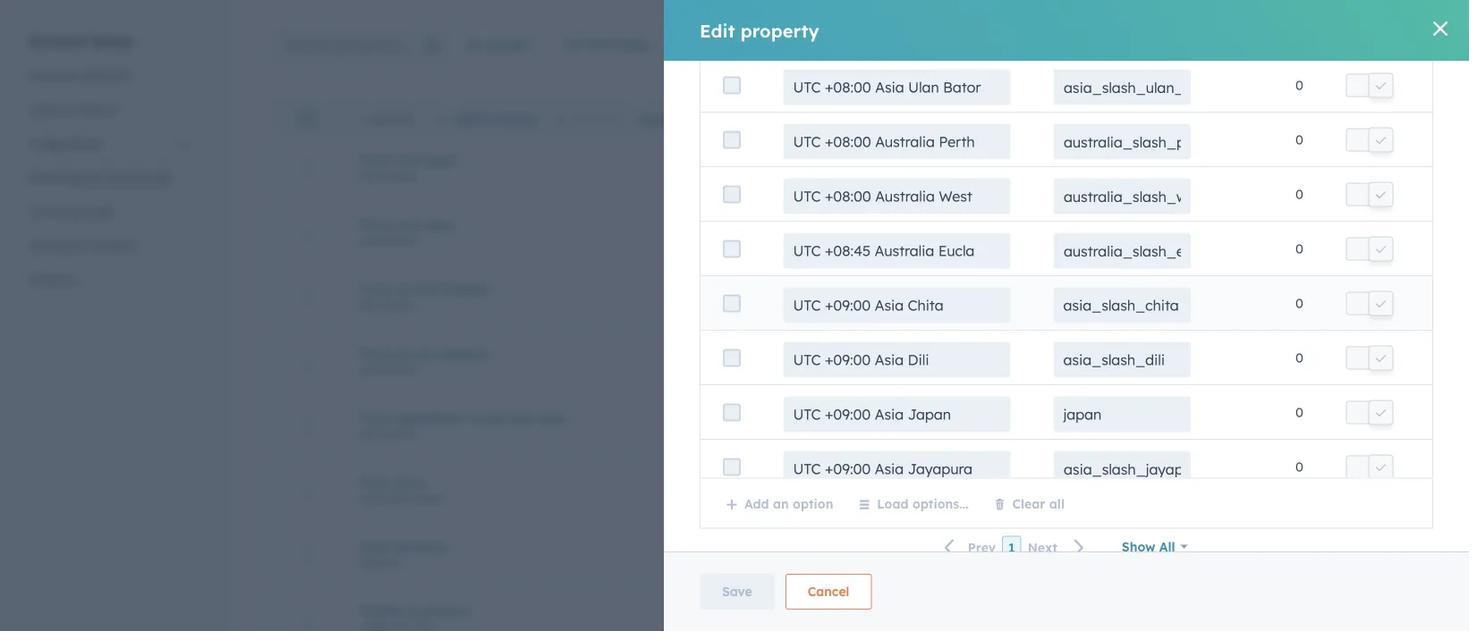 Task type: describe. For each thing, give the bounding box(es) containing it.
field
[[584, 37, 612, 52]]

web for time last seen
[[776, 225, 802, 241]]

all groups
[[465, 37, 529, 52]]

information for revenue
[[806, 548, 875, 563]]

add to group
[[454, 110, 536, 126]]

create property button
[[1316, 31, 1427, 60]]

account for account setup
[[29, 32, 86, 50]]

time first seen date picker
[[359, 153, 457, 183]]

3 selected
[[363, 112, 413, 126]]

all users button
[[674, 27, 762, 64]]

property
[[1368, 39, 1412, 52]]

tracking code link
[[18, 195, 201, 229]]

web analytics history for time first seen
[[776, 161, 902, 177]]

teams inside the account setup element
[[78, 102, 116, 117]]

archive
[[573, 110, 620, 126]]

contact for select
[[776, 483, 823, 499]]

analytics for time last seen
[[806, 225, 859, 241]]

assign
[[638, 110, 679, 126]]

marketplace downloads link
[[18, 161, 201, 195]]

deal information
[[776, 548, 875, 563]]

all field types button
[[553, 27, 674, 63]]

users & teams link
[[18, 93, 201, 127]]

account setup
[[29, 32, 132, 50]]

deal
[[776, 548, 803, 563]]

date inside time of first session date picker
[[359, 299, 384, 312]]

seen for time first seen
[[426, 153, 457, 169]]

zone
[[394, 475, 426, 491]]

assign users & teams button
[[638, 110, 800, 126]]

3 contact information from the top
[[776, 612, 895, 628]]

time for time first seen
[[359, 153, 390, 169]]

hubspot for time registration email was sent
[[1076, 419, 1128, 434]]

account for account defaults
[[29, 68, 77, 83]]

history for time of last session
[[862, 354, 902, 370]]

0 for time zone
[[1397, 483, 1404, 499]]

web analytics history for time last seen
[[776, 225, 902, 241]]

web analytics history for time of last session
[[776, 354, 902, 370]]

1 horizontal spatial users
[[683, 110, 717, 126]]

number
[[359, 557, 401, 570]]

session for time of first session
[[443, 282, 490, 297]]

privacy & consent
[[29, 238, 136, 253]]

privacy & consent link
[[18, 229, 201, 263]]

0 for time first seen
[[1397, 161, 1404, 177]]

create property
[[1331, 39, 1412, 52]]

picker inside the time first seen date picker
[[387, 170, 418, 183]]

first inside time of first session date picker
[[411, 282, 439, 297]]

time of last session date picker
[[359, 346, 488, 377]]

information for registration
[[826, 419, 895, 434]]

first inside the time first seen date picker
[[394, 153, 422, 169]]

consent
[[88, 238, 136, 253]]

last inside time last seen date picker
[[394, 217, 421, 233]]

picker inside time last seen date picker
[[387, 234, 418, 248]]

0 for time of first session
[[1397, 290, 1404, 305]]

contact information for select
[[776, 483, 895, 499]]

hubspot for time last seen
[[1076, 225, 1128, 241]]

hubspot for total revenue
[[1076, 548, 1128, 563]]

all groups button
[[454, 27, 553, 63]]

analytics for time of last session
[[806, 354, 859, 370]]

tracking
[[29, 204, 79, 219]]

to
[[482, 110, 495, 126]]

date inside the time first seen date picker
[[359, 170, 384, 183]]

time for time of last session
[[359, 346, 390, 362]]

users
[[705, 38, 738, 53]]

groups
[[485, 37, 529, 52]]

picker inside time registration email was sent date picker
[[387, 428, 418, 441]]

tracking code
[[29, 204, 113, 219]]

setup
[[91, 32, 132, 50]]

history for time first seen
[[862, 161, 902, 177]]

web for time of last session
[[776, 354, 802, 370]]

selected
[[372, 112, 413, 126]]

contact for was
[[776, 419, 823, 434]]

web for time of first session
[[776, 290, 802, 305]]

integrations
[[29, 136, 102, 151]]

add to group button
[[435, 110, 536, 126]]

users & teams
[[29, 102, 116, 117]]



Task type: locate. For each thing, give the bounding box(es) containing it.
seen inside the time first seen date picker
[[426, 153, 457, 169]]

account defaults link
[[18, 59, 201, 93]]

3 web analytics history from the top
[[776, 290, 902, 305]]

2 web from the top
[[776, 225, 802, 241]]

2 vertical spatial contact information
[[776, 612, 895, 628]]

time
[[359, 153, 390, 169], [359, 217, 390, 233], [359, 282, 390, 297], [359, 346, 390, 362], [359, 411, 390, 426], [359, 475, 390, 491]]

3 analytics from the top
[[806, 290, 859, 305]]

5 picker from the top
[[387, 428, 418, 441]]

7 0 from the top
[[1397, 548, 1404, 563]]

users
[[29, 102, 62, 117], [683, 110, 717, 126]]

history for time of first session
[[862, 290, 902, 305]]

analytics for time first seen
[[806, 161, 859, 177]]

first
[[394, 153, 422, 169], [411, 282, 439, 297]]

1 horizontal spatial all
[[564, 37, 580, 52]]

seen for time last seen
[[425, 217, 455, 233]]

account setup element
[[18, 31, 201, 297]]

time for time zone
[[359, 475, 390, 491]]

date inside time of last session date picker
[[359, 363, 384, 377]]

security link
[[18, 263, 201, 297]]

0 vertical spatial contact
[[776, 419, 823, 434]]

all
[[465, 37, 481, 52], [564, 37, 580, 52], [686, 38, 701, 53]]

total
[[359, 540, 391, 555]]

teams down defaults
[[78, 102, 116, 117]]

contact information for was
[[776, 419, 895, 434]]

0 horizontal spatial all
[[465, 37, 481, 52]]

2 time from the top
[[359, 217, 390, 233]]

time down time last seen date picker
[[359, 282, 390, 297]]

users right assign
[[683, 110, 717, 126]]

1 history from the top
[[862, 161, 902, 177]]

users inside the account setup element
[[29, 102, 62, 117]]

web
[[776, 161, 802, 177], [776, 225, 802, 241], [776, 290, 802, 305], [776, 354, 802, 370]]

all left groups
[[465, 37, 481, 52]]

contact information
[[776, 419, 895, 434], [776, 483, 895, 499], [776, 612, 895, 628]]

1 vertical spatial account
[[29, 68, 77, 83]]

0 for time of last session
[[1397, 354, 1404, 370]]

1 contact from the top
[[776, 419, 823, 434]]

1 vertical spatial contact information
[[776, 483, 895, 499]]

3 web from the top
[[776, 290, 802, 305]]

date inside time last seen date picker
[[359, 234, 384, 248]]

create
[[1331, 39, 1365, 52]]

account up account defaults
[[29, 32, 86, 50]]

seen
[[426, 153, 457, 169], [425, 217, 455, 233]]

picker down registration
[[387, 428, 418, 441]]

time inside "time zone dropdown select"
[[359, 475, 390, 491]]

& right assign
[[721, 110, 731, 126]]

0 vertical spatial last
[[394, 217, 421, 233]]

picker
[[387, 170, 418, 183], [387, 234, 418, 248], [387, 299, 418, 312], [387, 363, 418, 377], [387, 428, 418, 441]]

teams down users
[[735, 110, 775, 126]]

4 time from the top
[[359, 346, 390, 362]]

time inside the time first seen date picker
[[359, 153, 390, 169]]

session inside time of last session date picker
[[441, 346, 488, 362]]

time zone dropdown select
[[359, 475, 444, 506]]

1 vertical spatial first
[[411, 282, 439, 297]]

2 horizontal spatial all
[[686, 38, 701, 53]]

1 picker from the top
[[387, 170, 418, 183]]

date
[[359, 170, 384, 183], [359, 234, 384, 248], [359, 299, 384, 312], [359, 363, 384, 377], [359, 428, 384, 441]]

1 time from the top
[[359, 153, 390, 169]]

revenue
[[394, 540, 448, 555]]

4 date from the top
[[359, 363, 384, 377]]

3 time from the top
[[359, 282, 390, 297]]

web analytics history for time of first session
[[776, 290, 902, 305]]

2 vertical spatial contact
[[776, 612, 823, 628]]

1 web from the top
[[776, 161, 802, 177]]

picker up registration
[[387, 363, 418, 377]]

of
[[394, 282, 407, 297], [394, 346, 407, 362]]

analytics for time of first session
[[806, 290, 859, 305]]

last down the time first seen date picker
[[394, 217, 421, 233]]

was
[[510, 411, 535, 426]]

session
[[443, 282, 490, 297], [441, 346, 488, 362]]

1 horizontal spatial &
[[75, 238, 84, 253]]

1 of from the top
[[394, 282, 407, 297]]

sent
[[539, 411, 565, 426]]

4 0 from the top
[[1397, 354, 1404, 370]]

3 picker from the top
[[387, 299, 418, 312]]

select
[[415, 492, 444, 506]]

registration
[[394, 411, 468, 426]]

1 horizontal spatial teams
[[735, 110, 775, 126]]

history
[[862, 161, 902, 177], [862, 225, 902, 241], [862, 290, 902, 305], [862, 354, 902, 370]]

time up dropdown
[[359, 475, 390, 491]]

all field types
[[564, 37, 650, 52]]

0 vertical spatial account
[[29, 32, 86, 50]]

3 hubspot from the top
[[1076, 290, 1128, 305]]

of down time last seen date picker
[[394, 282, 407, 297]]

1 contact information from the top
[[776, 419, 895, 434]]

1 analytics from the top
[[806, 161, 859, 177]]

archive button
[[554, 110, 620, 126]]

contact
[[776, 419, 823, 434], [776, 483, 823, 499], [776, 612, 823, 628]]

of inside time of last session date picker
[[394, 346, 407, 362]]

all users
[[686, 38, 738, 53]]

hubspot for time of last session
[[1076, 354, 1128, 370]]

last down time of first session date picker
[[411, 346, 437, 362]]

time inside time last seen date picker
[[359, 217, 390, 233]]

4 analytics from the top
[[806, 354, 859, 370]]

1 account from the top
[[29, 32, 86, 50]]

0 for total revenue
[[1397, 548, 1404, 563]]

0 vertical spatial session
[[443, 282, 490, 297]]

marketplace downloads
[[29, 170, 171, 185]]

3 0 from the top
[[1397, 290, 1404, 305]]

defaults
[[80, 68, 130, 83]]

3 contact from the top
[[776, 612, 823, 628]]

4 hubspot from the top
[[1076, 354, 1128, 370]]

2 picker from the top
[[387, 234, 418, 248]]

time registration email was sent date picker
[[359, 411, 565, 441]]

last
[[394, 217, 421, 233], [411, 346, 437, 362]]

7 hubspot from the top
[[1076, 548, 1128, 563]]

2 history from the top
[[862, 225, 902, 241]]

email
[[472, 411, 506, 426]]

2 hubspot from the top
[[1076, 225, 1128, 241]]

6 hubspot from the top
[[1076, 483, 1128, 499]]

security
[[29, 272, 77, 287]]

2 account from the top
[[29, 68, 77, 83]]

time of last session button
[[359, 346, 733, 362]]

twitter
[[359, 604, 403, 620]]

picker inside time of last session date picker
[[387, 363, 418, 377]]

analytics
[[806, 161, 859, 177], [806, 225, 859, 241], [806, 290, 859, 305], [806, 354, 859, 370]]

assign users & teams
[[638, 110, 775, 126]]

3
[[363, 112, 369, 126]]

1 date from the top
[[359, 170, 384, 183]]

date inside time registration email was sent date picker
[[359, 428, 384, 441]]

0 horizontal spatial &
[[65, 102, 74, 117]]

last inside time of last session date picker
[[411, 346, 437, 362]]

of down time of first session date picker
[[394, 346, 407, 362]]

time last seen button
[[359, 217, 733, 233]]

first down selected in the left top of the page
[[394, 153, 422, 169]]

integrations button
[[18, 127, 201, 161]]

4 picker from the top
[[387, 363, 418, 377]]

3 date from the top
[[359, 299, 384, 312]]

of for first
[[394, 282, 407, 297]]

seen down the time first seen date picker
[[425, 217, 455, 233]]

picker up time of first session date picker
[[387, 234, 418, 248]]

time first seen button
[[359, 153, 733, 169]]

picker up time of last session date picker
[[387, 299, 418, 312]]

5 hubspot from the top
[[1076, 419, 1128, 434]]

& for teams
[[65, 102, 74, 117]]

0 vertical spatial seen
[[426, 153, 457, 169]]

0 vertical spatial first
[[394, 153, 422, 169]]

time left registration
[[359, 411, 390, 426]]

information for zone
[[826, 483, 895, 499]]

time of first session date picker
[[359, 282, 490, 312]]

teams
[[78, 102, 116, 117], [735, 110, 775, 126]]

time down the time first seen date picker
[[359, 217, 390, 233]]

time inside time of first session date picker
[[359, 282, 390, 297]]

2 analytics from the top
[[806, 225, 859, 241]]

hubspot for time zone
[[1076, 483, 1128, 499]]

5 time from the top
[[359, 411, 390, 426]]

0 horizontal spatial users
[[29, 102, 62, 117]]

1 vertical spatial last
[[411, 346, 437, 362]]

&
[[65, 102, 74, 117], [721, 110, 731, 126], [75, 238, 84, 253]]

time inside time registration email was sent date picker
[[359, 411, 390, 426]]

all left field
[[564, 37, 580, 52]]

6 time from the top
[[359, 475, 390, 491]]

time down time of first session date picker
[[359, 346, 390, 362]]

Search search field
[[275, 27, 454, 63]]

twitter username
[[359, 604, 471, 620]]

2 of from the top
[[394, 346, 407, 362]]

account defaults
[[29, 68, 130, 83]]

session up email
[[441, 346, 488, 362]]

all left users
[[686, 38, 701, 53]]

picker inside time of first session date picker
[[387, 299, 418, 312]]

session for time of last session
[[441, 346, 488, 362]]

1 vertical spatial seen
[[425, 217, 455, 233]]

0 for time last seen
[[1397, 225, 1404, 241]]

2 contact information from the top
[[776, 483, 895, 499]]

5 0 from the top
[[1397, 419, 1404, 434]]

0
[[1397, 161, 1404, 177], [1397, 225, 1404, 241], [1397, 290, 1404, 305], [1397, 354, 1404, 370], [1397, 419, 1404, 434], [1397, 483, 1404, 499], [1397, 548, 1404, 563]]

0 horizontal spatial teams
[[78, 102, 116, 117]]

add
[[454, 110, 478, 126]]

session down time last seen date picker
[[443, 282, 490, 297]]

hubspot for time of first session
[[1076, 290, 1128, 305]]

6 0 from the top
[[1397, 483, 1404, 499]]

0 vertical spatial of
[[394, 282, 407, 297]]

time for time of first session
[[359, 282, 390, 297]]

group
[[499, 110, 536, 126]]

types
[[616, 37, 650, 52]]

account up users & teams
[[29, 68, 77, 83]]

hubspot
[[1076, 161, 1128, 177], [1076, 225, 1128, 241], [1076, 290, 1128, 305], [1076, 354, 1128, 370], [1076, 419, 1128, 434], [1076, 483, 1128, 499], [1076, 548, 1128, 563]]

all for all field types
[[564, 37, 580, 52]]

all for all users
[[686, 38, 701, 53]]

& right privacy
[[75, 238, 84, 253]]

marketplace
[[29, 170, 102, 185]]

1 vertical spatial session
[[441, 346, 488, 362]]

code
[[82, 204, 113, 219]]

time for time last seen
[[359, 217, 390, 233]]

1 vertical spatial of
[[394, 346, 407, 362]]

time inside time of last session date picker
[[359, 346, 390, 362]]

all for all groups
[[465, 37, 481, 52]]

total revenue button
[[359, 540, 733, 555]]

all inside "popup button"
[[564, 37, 580, 52]]

total revenue number
[[359, 540, 448, 570]]

1 0 from the top
[[1397, 161, 1404, 177]]

privacy
[[29, 238, 72, 253]]

dropdown
[[359, 492, 412, 506]]

time zone button
[[359, 475, 733, 491]]

& up integrations
[[65, 102, 74, 117]]

account
[[29, 32, 86, 50], [29, 68, 77, 83]]

1 vertical spatial contact
[[776, 483, 823, 499]]

4 web from the top
[[776, 354, 802, 370]]

1 hubspot from the top
[[1076, 161, 1128, 177]]

& for consent
[[75, 238, 84, 253]]

seen down add
[[426, 153, 457, 169]]

first down time last seen date picker
[[411, 282, 439, 297]]

time last seen date picker
[[359, 217, 455, 248]]

2 0 from the top
[[1397, 225, 1404, 241]]

of for last
[[394, 346, 407, 362]]

web for time first seen
[[776, 161, 802, 177]]

time of first session button
[[359, 282, 733, 297]]

4 history from the top
[[862, 354, 902, 370]]

information
[[826, 419, 895, 434], [826, 483, 895, 499], [806, 548, 875, 563], [826, 612, 895, 628]]

5 date from the top
[[359, 428, 384, 441]]

hubspot for time first seen
[[1076, 161, 1128, 177]]

4 web analytics history from the top
[[776, 354, 902, 370]]

twitter username button
[[359, 604, 733, 620]]

username
[[407, 604, 471, 620]]

1 web analytics history from the top
[[776, 161, 902, 177]]

downloads
[[105, 170, 171, 185]]

3 history from the top
[[862, 290, 902, 305]]

2 web analytics history from the top
[[776, 225, 902, 241]]

time down the 3 at the left top of the page
[[359, 153, 390, 169]]

session inside time of first session date picker
[[443, 282, 490, 297]]

seen inside time last seen date picker
[[425, 217, 455, 233]]

users up integrations
[[29, 102, 62, 117]]

time for time registration email was sent
[[359, 411, 390, 426]]

of inside time of first session date picker
[[394, 282, 407, 297]]

2 date from the top
[[359, 234, 384, 248]]

history for time last seen
[[862, 225, 902, 241]]

web analytics history
[[776, 161, 902, 177], [776, 225, 902, 241], [776, 290, 902, 305], [776, 354, 902, 370]]

picker up time last seen date picker
[[387, 170, 418, 183]]

time registration email was sent button
[[359, 411, 733, 426]]

2 contact from the top
[[776, 483, 823, 499]]

2 horizontal spatial &
[[721, 110, 731, 126]]

0 for time registration email was sent
[[1397, 419, 1404, 434]]

0 vertical spatial contact information
[[776, 419, 895, 434]]



Task type: vqa. For each thing, say whether or not it's contained in the screenshot.
Descending sort. Press to sort ascending. image
no



